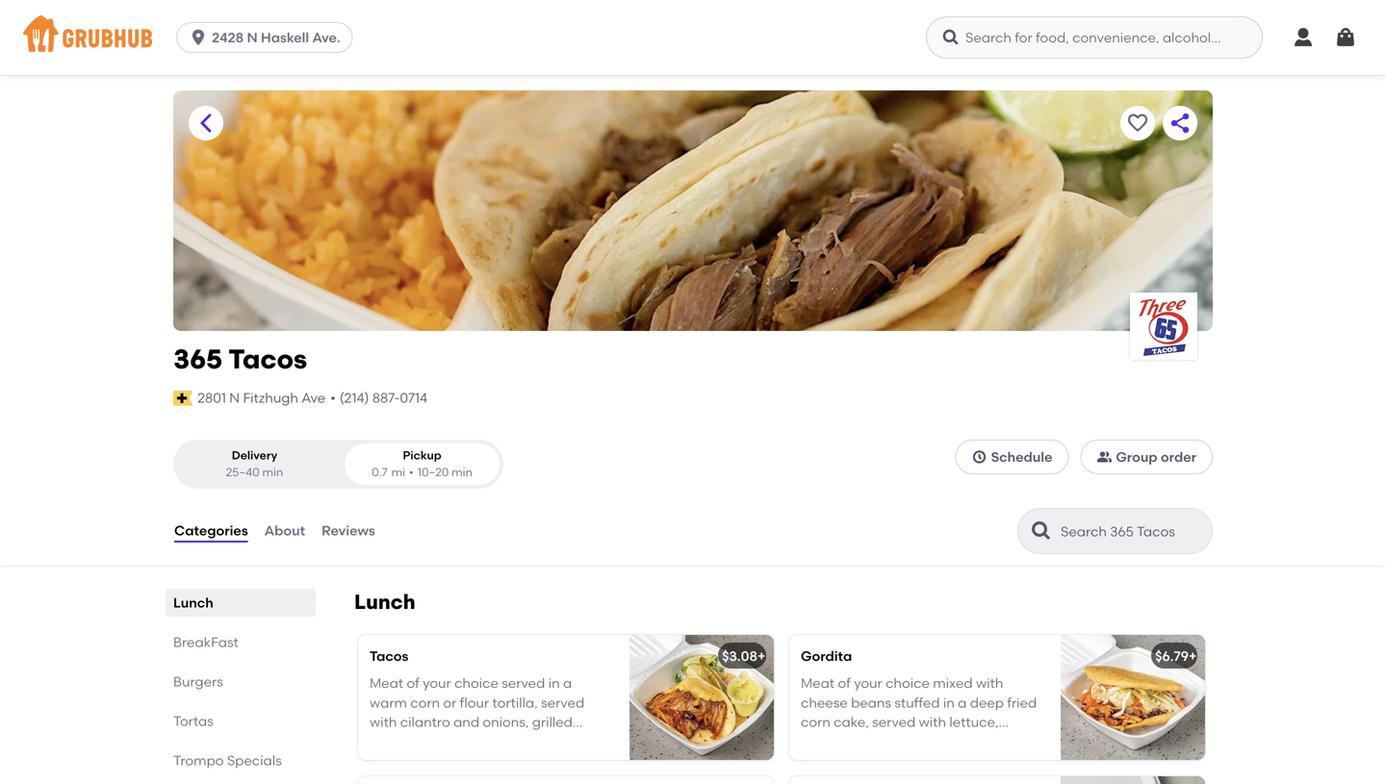 Task type: describe. For each thing, give the bounding box(es) containing it.
delivery
[[232, 449, 277, 463]]

365 tacos  logo image
[[1130, 293, 1198, 360]]

25–40
[[226, 465, 260, 479]]

stuffed
[[895, 695, 940, 711]]

about button
[[263, 497, 306, 566]]

0 vertical spatial tacos
[[228, 343, 307, 375]]

option group containing delivery 25–40 min
[[173, 440, 503, 489]]

pickup 0.7 mi • 10–20 min
[[372, 449, 473, 479]]

categories
[[174, 523, 248, 539]]

corn
[[801, 714, 831, 731]]

ave
[[302, 390, 326, 406]]

2428
[[212, 29, 244, 46]]

breakfast
[[173, 634, 238, 651]]

meat
[[801, 675, 835, 692]]

burgers
[[173, 674, 223, 690]]

365
[[173, 343, 222, 375]]

+ for $3.08
[[758, 648, 766, 665]]

schedule button
[[956, 440, 1069, 475]]

2801
[[198, 390, 226, 406]]

reviews button
[[321, 497, 376, 566]]

fitzhugh
[[243, 390, 298, 406]]

save this restaurant image
[[1126, 112, 1149, 135]]

svg image inside 2428 n haskell ave. button
[[189, 28, 208, 47]]

mi
[[391, 465, 405, 479]]

10–20
[[418, 465, 449, 479]]

search icon image
[[1030, 520, 1053, 543]]

cream.
[[928, 734, 974, 750]]

0 horizontal spatial with
[[919, 714, 946, 731]]

categories button
[[173, 497, 249, 566]]

burrito image
[[1061, 777, 1205, 785]]

trompo
[[173, 753, 224, 769]]

beans
[[851, 695, 891, 711]]

sour
[[896, 734, 924, 750]]

subscription pass image
[[173, 391, 193, 406]]

2801 n fitzhugh ave
[[198, 390, 326, 406]]

n for 2428
[[247, 29, 258, 46]]

and
[[867, 734, 893, 750]]

cheese
[[801, 695, 848, 711]]

your
[[854, 675, 883, 692]]

svg image
[[1292, 26, 1315, 49]]

share icon image
[[1169, 112, 1192, 135]]

pickup
[[403, 449, 442, 463]]

deep
[[970, 695, 1004, 711]]

caret left icon image
[[194, 112, 218, 135]]

• (214) 887-0714
[[330, 390, 428, 406]]

Search for food, convenience, alcohol... search field
[[926, 16, 1263, 59]]

$6.79 +
[[1155, 648, 1197, 665]]

n for 2801
[[229, 390, 240, 406]]

• inside 'pickup 0.7 mi • 10–20 min'
[[409, 465, 414, 479]]

order
[[1161, 449, 1197, 465]]

served
[[872, 714, 916, 731]]

of
[[838, 675, 851, 692]]

group
[[1116, 449, 1158, 465]]

schedule
[[991, 449, 1053, 465]]

tacos image
[[630, 635, 774, 760]]



Task type: locate. For each thing, give the bounding box(es) containing it.
2428 n haskell ave. button
[[176, 22, 361, 53]]

1 horizontal spatial with
[[976, 675, 1004, 692]]

lunch down reviews button
[[354, 590, 415, 614]]

• right ave at left
[[330, 390, 336, 406]]

with up 'deep'
[[976, 675, 1004, 692]]

1 vertical spatial •
[[409, 465, 414, 479]]

group order
[[1116, 449, 1197, 465]]

lunch
[[354, 590, 415, 614], [173, 595, 213, 611]]

in
[[943, 695, 955, 711]]

reviews
[[322, 523, 375, 539]]

0 horizontal spatial tacos
[[228, 343, 307, 375]]

n right 2801
[[229, 390, 240, 406]]

1 horizontal spatial n
[[247, 29, 258, 46]]

with
[[976, 675, 1004, 692], [919, 714, 946, 731]]

delivery 25–40 min
[[226, 449, 283, 479]]

haskell
[[261, 29, 309, 46]]

lettuce,
[[950, 714, 999, 731]]

mixed
[[933, 675, 973, 692]]

with down the stuffed
[[919, 714, 946, 731]]

0 horizontal spatial lunch
[[173, 595, 213, 611]]

fried
[[1007, 695, 1037, 711]]

cake,
[[834, 714, 869, 731]]

$3.08 +
[[722, 648, 766, 665]]

1 horizontal spatial min
[[452, 465, 473, 479]]

365 tacos
[[173, 343, 307, 375]]

min inside 'pickup 0.7 mi • 10–20 min'
[[452, 465, 473, 479]]

svg image
[[1334, 26, 1357, 49], [189, 28, 208, 47], [942, 28, 961, 47], [972, 450, 987, 465]]

1 min from the left
[[262, 465, 283, 479]]

meat of your choice mixed with cheese beans stuffed in a deep fried corn cake, served with lettuce, tomatoes and sour cream.
[[801, 675, 1037, 750]]

2801 n fitzhugh ave button
[[197, 388, 327, 409]]

1 horizontal spatial •
[[409, 465, 414, 479]]

$6.79
[[1155, 648, 1189, 665]]

choice
[[886, 675, 930, 692]]

0 horizontal spatial +
[[758, 648, 766, 665]]

lunch up breakfast
[[173, 595, 213, 611]]

n inside button
[[247, 29, 258, 46]]

(214)
[[340, 390, 369, 406]]

$3.08
[[722, 648, 758, 665]]

min inside delivery 25–40 min
[[262, 465, 283, 479]]

specials
[[227, 753, 282, 769]]

0 horizontal spatial min
[[262, 465, 283, 479]]

n inside button
[[229, 390, 240, 406]]

0 vertical spatial with
[[976, 675, 1004, 692]]

tomatoes
[[801, 734, 864, 750]]

•
[[330, 390, 336, 406], [409, 465, 414, 479]]

1 vertical spatial tacos
[[370, 648, 409, 665]]

gordita
[[801, 648, 852, 665]]

0.7
[[372, 465, 388, 479]]

2 min from the left
[[452, 465, 473, 479]]

main navigation navigation
[[0, 0, 1386, 75]]

a
[[958, 695, 967, 711]]

+
[[758, 648, 766, 665], [1189, 648, 1197, 665]]

0 horizontal spatial •
[[330, 390, 336, 406]]

people icon image
[[1097, 450, 1112, 465]]

min right 10–20
[[452, 465, 473, 479]]

Search 365 Tacos  search field
[[1059, 523, 1206, 541]]

svg image inside schedule button
[[972, 450, 987, 465]]

gordita image
[[1061, 635, 1205, 760]]

1 + from the left
[[758, 648, 766, 665]]

+ for $6.79
[[1189, 648, 1197, 665]]

887-
[[372, 390, 400, 406]]

ave.
[[312, 29, 341, 46]]

min down delivery
[[262, 465, 283, 479]]

0 vertical spatial •
[[330, 390, 336, 406]]

tacos
[[228, 343, 307, 375], [370, 648, 409, 665]]

• right mi
[[409, 465, 414, 479]]

1 horizontal spatial lunch
[[354, 590, 415, 614]]

min
[[262, 465, 283, 479], [452, 465, 473, 479]]

2428 n haskell ave.
[[212, 29, 341, 46]]

0 horizontal spatial n
[[229, 390, 240, 406]]

1 vertical spatial with
[[919, 714, 946, 731]]

n
[[247, 29, 258, 46], [229, 390, 240, 406]]

tortas
[[173, 713, 214, 730]]

0 vertical spatial n
[[247, 29, 258, 46]]

1 horizontal spatial tacos
[[370, 648, 409, 665]]

0714
[[400, 390, 428, 406]]

(214) 887-0714 button
[[340, 389, 428, 408]]

1 horizontal spatial +
[[1189, 648, 1197, 665]]

save this restaurant button
[[1121, 106, 1155, 141]]

option group
[[173, 440, 503, 489]]

about
[[264, 523, 305, 539]]

group order button
[[1080, 440, 1213, 475]]

trompo specials
[[173, 753, 282, 769]]

1 vertical spatial n
[[229, 390, 240, 406]]

n right 2428
[[247, 29, 258, 46]]

2 + from the left
[[1189, 648, 1197, 665]]



Task type: vqa. For each thing, say whether or not it's contained in the screenshot.
0.7
yes



